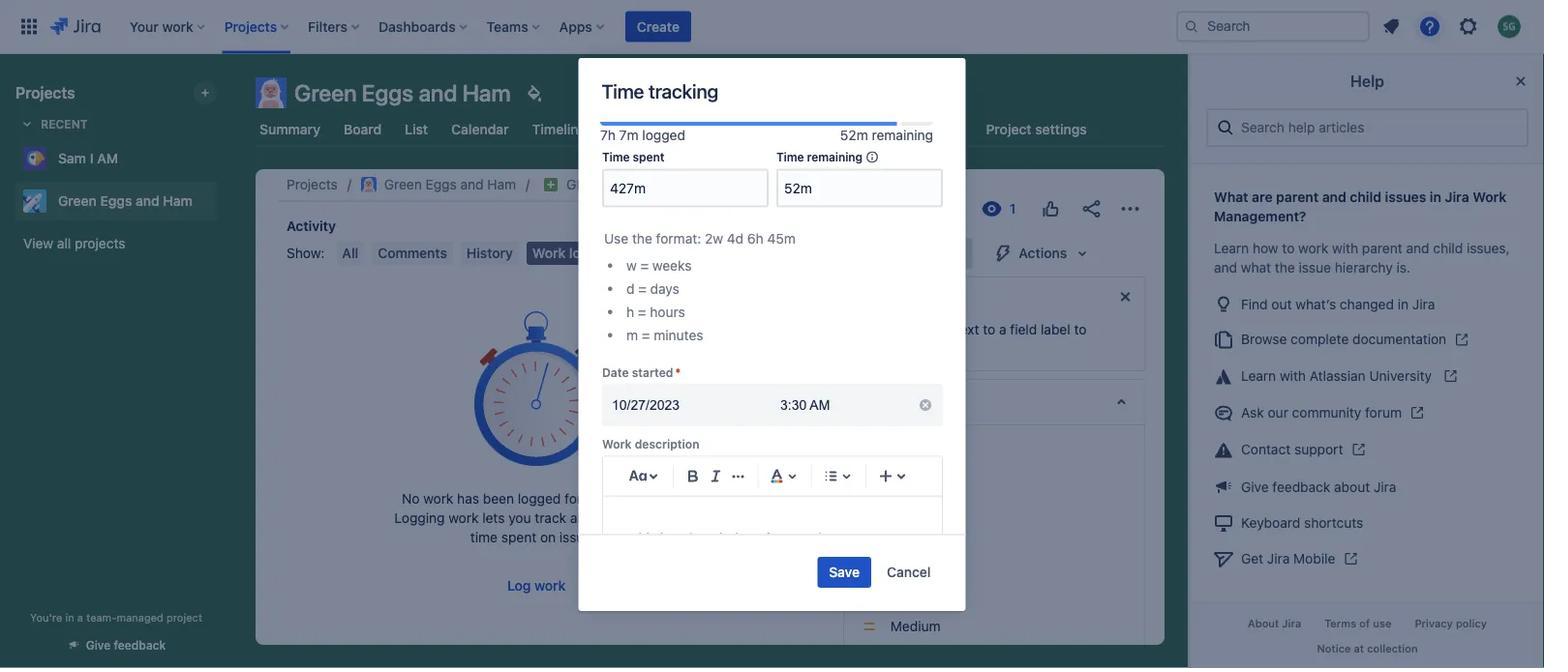 Task type: locate. For each thing, give the bounding box(es) containing it.
0 horizontal spatial the
[[632, 230, 652, 246]]

green eggs and ham link
[[361, 173, 516, 197], [15, 182, 209, 221]]

a inside text field
[[673, 530, 680, 546]]

0 horizontal spatial on
[[540, 530, 556, 546]]

pages link
[[669, 112, 716, 147]]

1 vertical spatial learn
[[1241, 368, 1276, 384]]

1 horizontal spatial spent
[[632, 150, 664, 164]]

1 horizontal spatial child
[[1433, 241, 1463, 257]]

shortcuts
[[1304, 515, 1363, 531]]

team-
[[86, 612, 117, 624]]

work inside button
[[532, 245, 566, 261]]

learn inside learn with atlassian university link
[[1241, 368, 1276, 384]]

2 vertical spatial the
[[658, 511, 679, 527]]

with
[[1332, 241, 1358, 257], [1280, 368, 1306, 384]]

to inside button
[[901, 493, 913, 509]]

green eggs and ham link down sam i am 'link'
[[15, 182, 209, 221]]

time down 7h
[[602, 150, 629, 164]]

project
[[986, 122, 1032, 137]]

eggs up the board
[[362, 79, 414, 106]]

1 horizontal spatial eggs
[[362, 79, 414, 106]]

a inside next to a field label to start pinning.
[[999, 322, 1006, 338]]

1 vertical spatial work
[[532, 245, 566, 261]]

0 vertical spatial with
[[1332, 241, 1358, 257]]

with inside learn how to work with parent and child issues, and what the issue hierarchy is.
[[1332, 241, 1358, 257]]

the right "use"
[[632, 230, 652, 246]]

field
[[1010, 322, 1037, 338]]

1 horizontal spatial of
[[1359, 618, 1370, 631]]

managed
[[117, 612, 163, 624]]

1 vertical spatial feedback
[[114, 639, 166, 653]]

give inside give feedback button
[[86, 639, 111, 653]]

to right label
[[1074, 322, 1086, 338]]

ham for the right green eggs and ham link
[[487, 177, 516, 193]]

learn for learn how to work with parent and child issues, and what the issue hierarchy is.
[[1214, 241, 1249, 257]]

feedback
[[1273, 479, 1331, 495], [114, 639, 166, 653]]

green eggs and ham up view all projects link
[[58, 193, 193, 209]]

in
[[1430, 189, 1442, 205], [1398, 296, 1409, 312], [65, 612, 74, 624]]

description up bold ⌘b image at bottom left
[[634, 438, 699, 451]]

1 horizontal spatial the
[[658, 511, 679, 527]]

1 horizontal spatial logged
[[642, 127, 685, 143]]

1 horizontal spatial on
[[639, 511, 655, 527]]

2 vertical spatial a
[[77, 612, 83, 624]]

learn down the browse
[[1241, 368, 1276, 384]]

to
[[1282, 241, 1295, 257], [982, 322, 995, 338], [1074, 322, 1086, 338], [901, 493, 913, 509]]

1 vertical spatial remaining
[[807, 150, 862, 164]]

1 vertical spatial a
[[673, 530, 680, 546]]

2 horizontal spatial work
[[1473, 189, 1507, 205]]

1 horizontal spatial work
[[602, 438, 631, 451]]

management?
[[1214, 209, 1306, 225]]

0 horizontal spatial green eggs and ham link
[[15, 182, 209, 221]]

board
[[344, 122, 382, 137]]

time spent
[[602, 150, 664, 164]]

work up text styles image
[[602, 438, 631, 451]]

am right 3:30
[[809, 398, 830, 413]]

parent right are
[[1276, 189, 1319, 205]]

1 vertical spatial give
[[86, 639, 111, 653]]

logged inside time tracking dialog
[[642, 127, 685, 143]]

and up the issues.
[[570, 511, 593, 527]]

bold ⌘b image
[[681, 465, 704, 488]]

give for give feedback
[[86, 639, 111, 653]]

1 horizontal spatial am
[[809, 398, 830, 413]]

1 vertical spatial the
[[1275, 260, 1295, 276]]

pages
[[673, 122, 712, 137]]

recent
[[41, 117, 88, 131]]

oldest
[[684, 245, 726, 261]]

support
[[1294, 442, 1343, 458]]

hours
[[649, 304, 685, 320]]

to right how
[[1282, 241, 1295, 257]]

log
[[507, 578, 531, 594]]

create
[[637, 18, 680, 34]]

1 horizontal spatial parent
[[1362, 241, 1403, 257]]

start
[[855, 341, 884, 357]]

issue up report
[[612, 491, 644, 507]]

view
[[23, 236, 53, 252]]

time for time tracking
[[602, 79, 644, 102]]

2 horizontal spatial eggs
[[426, 177, 457, 193]]

0 vertical spatial projects
[[15, 84, 75, 102]]

lists image
[[819, 465, 842, 488]]

0 vertical spatial remaining
[[871, 127, 933, 143]]

assign to me
[[855, 493, 936, 509]]

minutes
[[653, 327, 703, 343]]

work inside learn how to work with parent and child issues, and what the issue hierarchy is.
[[1298, 241, 1329, 257]]

2 horizontal spatial green
[[384, 177, 422, 193]]

1 horizontal spatial issue
[[1299, 260, 1331, 276]]

work right log
[[534, 578, 566, 594]]

and up learn how to work with parent and child issues, and what the issue hierarchy is.
[[1322, 189, 1347, 205]]

ask our community forum
[[1241, 405, 1402, 421]]

1 horizontal spatial remaining
[[871, 127, 933, 143]]

0 horizontal spatial issue
[[612, 491, 644, 507]]

give feedback
[[86, 639, 166, 653]]

newest first image
[[759, 246, 775, 261]]

the down how
[[1275, 260, 1295, 276]]

menu bar
[[332, 242, 599, 265]]

label
[[1040, 322, 1070, 338]]

parent up 'hierarchy'
[[1362, 241, 1403, 257]]

jira inside what are parent and child issues in jira work management?
[[1445, 189, 1469, 205]]

jira image
[[50, 15, 100, 38], [50, 15, 100, 38]]

calendar
[[451, 122, 509, 137]]

0 horizontal spatial feedback
[[114, 639, 166, 653]]

give inside give feedback about jira link
[[1241, 479, 1269, 495]]

description inside text field
[[684, 530, 753, 546]]

tab list containing summary
[[244, 112, 1176, 147]]

am right i
[[97, 151, 118, 167]]

log
[[569, 245, 589, 261]]

work inside time tracking dialog
[[602, 438, 631, 451]]

green eggs and ham down calendar "link"
[[384, 177, 516, 193]]

on up this
[[639, 511, 655, 527]]

remaining
[[871, 127, 933, 143], [807, 150, 862, 164]]

0 horizontal spatial give
[[86, 639, 111, 653]]

2 horizontal spatial the
[[1275, 260, 1295, 276]]

jira up the documentation
[[1412, 296, 1435, 312]]

0 vertical spatial work
[[1473, 189, 1507, 205]]

with up 'hierarchy'
[[1332, 241, 1358, 257]]

projects up activity
[[287, 177, 338, 193]]

description
[[634, 438, 699, 451], [684, 530, 753, 546]]

and inside what are parent and child issues in jira work management?
[[1322, 189, 1347, 205]]

jira inside button
[[1282, 618, 1301, 631]]

work right how
[[1298, 241, 1329, 257]]

a for is
[[673, 530, 680, 546]]

0 horizontal spatial green
[[58, 193, 97, 209]]

reporter
[[855, 532, 904, 545]]

1 horizontal spatial with
[[1332, 241, 1358, 257]]

1 horizontal spatial feedback
[[1273, 479, 1331, 495]]

next
[[952, 322, 979, 338]]

child left issues,
[[1433, 241, 1463, 257]]

1 vertical spatial issue
[[612, 491, 644, 507]]

time down issues link
[[776, 150, 804, 164]]

1 horizontal spatial green
[[294, 79, 357, 106]]

0 vertical spatial feedback
[[1273, 479, 1331, 495]]

list
[[405, 122, 428, 137]]

jira right about
[[1282, 618, 1301, 631]]

1 vertical spatial spent
[[501, 530, 537, 546]]

use
[[604, 230, 628, 246]]

privacy policy
[[1415, 618, 1487, 631]]

collapse recent projects image
[[15, 112, 39, 136]]

spent
[[632, 150, 664, 164], [501, 530, 537, 546]]

in up the documentation
[[1398, 296, 1409, 312]]

1 horizontal spatial in
[[1398, 296, 1409, 312]]

with up the our
[[1280, 368, 1306, 384]]

None field
[[604, 171, 766, 206], [778, 171, 941, 206], [604, 171, 766, 206], [778, 171, 941, 206]]

learn inside learn how to work with parent and child issues, and what the issue hierarchy is.
[[1214, 241, 1249, 257]]

italic ⌘i image
[[704, 465, 727, 488]]

remaining down reports link
[[807, 150, 862, 164]]

projects
[[15, 84, 75, 102], [287, 177, 338, 193]]

medium
[[890, 619, 940, 635]]

green up summary
[[294, 79, 357, 106]]

keyboard shortcuts
[[1241, 515, 1363, 531]]

ham down calendar "link"
[[487, 177, 516, 193]]

green up view all projects
[[58, 193, 97, 209]]

green
[[294, 79, 357, 106], [384, 177, 422, 193], [58, 193, 97, 209]]

time for time spent
[[602, 150, 629, 164]]

0 horizontal spatial in
[[65, 612, 74, 624]]

1 vertical spatial parent
[[1362, 241, 1403, 257]]

a
[[999, 322, 1006, 338], [673, 530, 680, 546], [77, 612, 83, 624]]

0 vertical spatial spent
[[632, 150, 664, 164]]

all
[[57, 236, 71, 252]]

lets
[[482, 511, 505, 527]]

are
[[1252, 189, 1273, 205]]

on down track at bottom
[[540, 530, 556, 546]]

0 horizontal spatial am
[[97, 151, 118, 167]]

0 vertical spatial the
[[632, 230, 652, 246]]

privacy policy link
[[1403, 613, 1499, 637]]

Main content area, start typing to enter text. text field
[[630, 527, 914, 550]]

green for leftmost green eggs and ham link
[[58, 193, 97, 209]]

0 vertical spatial issue
[[1299, 260, 1331, 276]]

logging
[[394, 511, 445, 527]]

2 horizontal spatial a
[[999, 322, 1006, 338]]

1 vertical spatial child
[[1433, 241, 1463, 257]]

in right issues
[[1430, 189, 1442, 205]]

i
[[90, 151, 93, 167]]

description right is
[[684, 530, 753, 546]]

give for give feedback about jira
[[1241, 479, 1269, 495]]

and up view all projects link
[[136, 193, 159, 209]]

the inside no work has been logged for this issue yet. logging work lets you track and report on the time spent on issues.
[[658, 511, 679, 527]]

feedback inside button
[[114, 639, 166, 653]]

spent down you
[[501, 530, 537, 546]]

0 vertical spatial of
[[757, 530, 769, 546]]

feedback down managed
[[114, 639, 166, 653]]

yet.
[[648, 491, 671, 507]]

1 vertical spatial am
[[809, 398, 830, 413]]

work up issues,
[[1473, 189, 1507, 205]]

0 horizontal spatial a
[[77, 612, 83, 624]]

0 vertical spatial child
[[1350, 189, 1382, 205]]

has
[[457, 491, 479, 507]]

policy
[[1456, 618, 1487, 631]]

clear image
[[917, 398, 933, 413]]

work log
[[532, 245, 589, 261]]

in right you're
[[65, 612, 74, 624]]

0 horizontal spatial with
[[1280, 368, 1306, 384]]

projects up collapse recent projects icon
[[15, 84, 75, 102]]

at
[[1354, 643, 1364, 655]]

me
[[917, 493, 936, 509]]

eggs down sam i am 'link'
[[100, 193, 132, 209]]

1 horizontal spatial a
[[673, 530, 680, 546]]

learn for learn with atlassian university
[[1241, 368, 1276, 384]]

feedback for give feedback
[[114, 639, 166, 653]]

calendar link
[[447, 112, 513, 147]]

history button
[[461, 242, 519, 265]]

issue
[[1299, 260, 1331, 276], [612, 491, 644, 507]]

parent
[[1276, 189, 1319, 205], [1362, 241, 1403, 257]]

w = weeks d = days h = hours m = minutes
[[626, 257, 703, 343]]

this is a description of my work.
[[630, 530, 829, 546]]

ham
[[462, 79, 511, 106], [487, 177, 516, 193], [163, 193, 193, 209]]

jira right issues
[[1445, 189, 1469, 205]]

1 vertical spatial projects
[[287, 177, 338, 193]]

0 horizontal spatial eggs
[[100, 193, 132, 209]]

to left me at right bottom
[[901, 493, 913, 509]]

a left 'field'
[[999, 322, 1006, 338]]

logged
[[642, 127, 685, 143], [518, 491, 561, 507]]

history
[[467, 245, 513, 261]]

learn up what
[[1214, 241, 1249, 257]]

0 horizontal spatial of
[[757, 530, 769, 546]]

notice at collection
[[1317, 643, 1418, 655]]

remaining right the 52m at the right top of page
[[871, 127, 933, 143]]

timeline
[[532, 122, 586, 137]]

eggs for leftmost green eggs and ham link
[[100, 193, 132, 209]]

feedback up keyboard shortcuts
[[1273, 479, 1331, 495]]

1 horizontal spatial projects
[[287, 177, 338, 193]]

is.
[[1397, 260, 1411, 276]]

terms of use link
[[1313, 613, 1403, 637]]

time tracking
[[602, 79, 718, 102]]

the inside learn how to work with parent and child issues, and what the issue hierarchy is.
[[1275, 260, 1295, 276]]

1 vertical spatial description
[[684, 530, 753, 546]]

0 vertical spatial a
[[999, 322, 1006, 338]]

1 horizontal spatial give
[[1241, 479, 1269, 495]]

geh-2
[[567, 177, 609, 193]]

hide message image
[[1113, 286, 1137, 309]]

0 vertical spatial am
[[97, 151, 118, 167]]

2 vertical spatial work
[[602, 438, 631, 451]]

0 vertical spatial parent
[[1276, 189, 1319, 205]]

of left my
[[757, 530, 769, 546]]

work left log on the top of page
[[532, 245, 566, 261]]

0 vertical spatial on
[[639, 511, 655, 527]]

0 horizontal spatial child
[[1350, 189, 1382, 205]]

time up the forms
[[602, 79, 644, 102]]

3:30 am
[[780, 398, 830, 413]]

in inside 'link'
[[1398, 296, 1409, 312]]

ham up "calendar"
[[462, 79, 511, 106]]

issue inside learn how to work with parent and child issues, and what the issue hierarchy is.
[[1299, 260, 1331, 276]]

to right next
[[982, 322, 995, 338]]

parent inside what are parent and child issues in jira work management?
[[1276, 189, 1319, 205]]

assign
[[855, 493, 897, 509]]

spent inside no work has been logged for this issue yet. logging work lets you track and report on the time spent on issues.
[[501, 530, 537, 546]]

timeline link
[[528, 112, 590, 147]]

tab list
[[244, 112, 1176, 147]]

issues,
[[1467, 241, 1510, 257]]

6h
[[747, 230, 763, 246]]

is
[[660, 530, 670, 546]]

0 horizontal spatial remaining
[[807, 150, 862, 164]]

1 vertical spatial with
[[1280, 368, 1306, 384]]

of left use
[[1359, 618, 1370, 631]]

and up the is.
[[1406, 241, 1429, 257]]

learn with atlassian university
[[1241, 368, 1435, 384]]

work for work log
[[532, 245, 566, 261]]

give down contact
[[1241, 479, 1269, 495]]

jira right "get"
[[1267, 551, 1290, 567]]

= right h on the left of page
[[637, 304, 646, 320]]

jira inside 'link'
[[1412, 296, 1435, 312]]

a left team-
[[77, 612, 83, 624]]

mobile
[[1294, 551, 1335, 567]]

0 horizontal spatial work
[[532, 245, 566, 261]]

issues.
[[559, 530, 603, 546]]

the up is
[[658, 511, 679, 527]]

ham up view all projects link
[[163, 193, 193, 209]]

issue up what's
[[1299, 260, 1331, 276]]

0 vertical spatial logged
[[642, 127, 685, 143]]

give down team-
[[86, 639, 111, 653]]

spent down 7h 7m logged
[[632, 150, 664, 164]]

work up logging
[[423, 491, 453, 507]]

format:
[[656, 230, 701, 246]]

0 horizontal spatial parent
[[1276, 189, 1319, 205]]

1 vertical spatial in
[[1398, 296, 1409, 312]]

2 horizontal spatial in
[[1430, 189, 1442, 205]]

of
[[757, 530, 769, 546], [1359, 618, 1370, 631]]

unassigned
[[890, 465, 964, 481]]

1 vertical spatial of
[[1359, 618, 1370, 631]]

green eggs and ham link down 'list' link
[[361, 173, 516, 197]]

1 vertical spatial logged
[[518, 491, 561, 507]]

eggs down 'list' link
[[426, 177, 457, 193]]

0 vertical spatial in
[[1430, 189, 1442, 205]]

no
[[402, 491, 420, 507]]

0 vertical spatial learn
[[1214, 241, 1249, 257]]

m
[[626, 327, 638, 343]]

0 horizontal spatial spent
[[501, 530, 537, 546]]

0 vertical spatial give
[[1241, 479, 1269, 495]]

0 horizontal spatial logged
[[518, 491, 561, 507]]

create banner
[[0, 0, 1544, 54]]

a right is
[[673, 530, 680, 546]]

am inside time tracking dialog
[[809, 398, 830, 413]]

child left issues
[[1350, 189, 1382, 205]]

green right green eggs and ham icon on the left of the page
[[384, 177, 422, 193]]

primary element
[[12, 0, 1176, 54]]



Task type: vqa. For each thing, say whether or not it's contained in the screenshot.
left In
yes



Task type: describe. For each thing, give the bounding box(es) containing it.
text styles image
[[626, 465, 649, 488]]

0 vertical spatial description
[[634, 438, 699, 451]]

green eggs and ham up 'list'
[[294, 79, 511, 106]]

sam
[[58, 151, 86, 167]]

started
[[631, 366, 673, 379]]

log work
[[507, 578, 566, 594]]

forms link
[[606, 112, 654, 147]]

issues
[[735, 122, 776, 137]]

track
[[535, 511, 566, 527]]

view all projects
[[23, 236, 125, 252]]

priority
[[855, 597, 896, 611]]

give feedback button
[[55, 630, 177, 662]]

to inside learn how to work with parent and child issues, and what the issue hierarchy is.
[[1282, 241, 1295, 257]]

create button
[[625, 11, 691, 42]]

all button
[[336, 242, 364, 265]]

terms
[[1325, 618, 1357, 631]]

45m
[[767, 230, 795, 246]]

more formatting image
[[726, 465, 750, 488]]

work.
[[795, 530, 829, 546]]

date
[[602, 366, 628, 379]]

4d
[[726, 230, 743, 246]]

details element
[[843, 380, 1145, 426]]

show:
[[287, 245, 325, 261]]

you're in a team-managed project
[[30, 612, 202, 624]]

atlassian
[[1310, 368, 1366, 384]]

= right d
[[638, 281, 646, 297]]

green eggs and ham image
[[361, 177, 376, 193]]

search image
[[1184, 19, 1200, 34]]

in inside what are parent and child issues in jira work management?
[[1430, 189, 1442, 205]]

7h 7m logged
[[600, 127, 685, 143]]

reports
[[799, 122, 850, 137]]

1 vertical spatial on
[[540, 530, 556, 546]]

oldest first button
[[673, 242, 786, 265]]

about jira
[[1248, 618, 1301, 631]]

view all projects link
[[15, 227, 217, 261]]

work inside button
[[534, 578, 566, 594]]

h
[[626, 304, 634, 320]]

been
[[483, 491, 514, 507]]

our
[[1268, 405, 1288, 421]]

= right the w
[[640, 257, 648, 273]]

get
[[1241, 551, 1264, 567]]

get jira mobile link
[[1206, 541, 1529, 578]]

1 horizontal spatial green eggs and ham link
[[361, 173, 516, 197]]

Search field
[[1176, 11, 1370, 42]]

and left what
[[1214, 260, 1237, 276]]

work log button
[[527, 242, 595, 265]]

date started *
[[602, 366, 680, 379]]

green for the right green eggs and ham link
[[384, 177, 422, 193]]

and up 'list'
[[419, 79, 457, 106]]

ham for leftmost green eggs and ham link
[[163, 193, 193, 209]]

logged inside no work has been logged for this issue yet. logging work lets you track and report on the time spent on issues.
[[518, 491, 561, 507]]

learn with atlassian university link
[[1206, 358, 1529, 395]]

a for to
[[999, 322, 1006, 338]]

contact support link
[[1206, 432, 1529, 469]]

issue inside no work has been logged for this issue yet. logging work lets you track and report on the time spent on issues.
[[612, 491, 644, 507]]

10/27/2023
[[611, 398, 679, 413]]

all
[[342, 245, 358, 261]]

0 horizontal spatial projects
[[15, 84, 75, 102]]

2 vertical spatial in
[[65, 612, 74, 624]]

list link
[[401, 112, 432, 147]]

documentation
[[1353, 332, 1447, 348]]

feedback for give feedback about jira
[[1273, 479, 1331, 495]]

geh-2 link
[[567, 173, 609, 197]]

ask
[[1241, 405, 1264, 421]]

contact
[[1241, 442, 1291, 458]]

hierarchy
[[1335, 260, 1393, 276]]

comments
[[378, 245, 447, 261]]

child inside what are parent and child issues in jira work management?
[[1350, 189, 1382, 205]]

time tracking dialog
[[578, 58, 966, 612]]

remaining for time remaining
[[807, 150, 862, 164]]

give feedback image
[[935, 198, 958, 221]]

terms of use
[[1325, 618, 1392, 631]]

save button
[[817, 558, 871, 589]]

work description
[[602, 438, 699, 451]]

child inside learn how to work with parent and child issues, and what the issue hierarchy is.
[[1433, 241, 1463, 257]]

52m
[[840, 127, 868, 143]]

collection
[[1367, 643, 1418, 655]]

of inside text field
[[757, 530, 769, 546]]

w
[[626, 257, 636, 273]]

parent inside learn how to work with parent and child issues, and what the issue hierarchy is.
[[1362, 241, 1403, 257]]

what
[[1241, 260, 1271, 276]]

this
[[586, 491, 608, 507]]

green eggs and ham for the right green eggs and ham link
[[384, 177, 516, 193]]

privacy
[[1415, 618, 1453, 631]]

project settings link
[[982, 112, 1091, 147]]

about
[[1334, 479, 1370, 495]]

work inside what are parent and child issues in jira work management?
[[1473, 189, 1507, 205]]

summary
[[259, 122, 320, 137]]

and down calendar "link"
[[460, 177, 484, 193]]

work down has
[[448, 511, 479, 527]]

a for in
[[77, 612, 83, 624]]

the inside time tracking dialog
[[632, 230, 652, 246]]

help
[[1351, 72, 1384, 91]]

am inside 'link'
[[97, 151, 118, 167]]

jira right the about
[[1374, 479, 1396, 495]]

= right m
[[641, 327, 650, 343]]

browse
[[1241, 332, 1287, 348]]

community
[[1292, 405, 1361, 421]]

complete
[[1291, 332, 1349, 348]]

what are parent and child issues in jira work management?
[[1214, 189, 1507, 225]]

notice
[[1317, 643, 1351, 655]]

work for work description
[[602, 438, 631, 451]]

how
[[1253, 241, 1279, 257]]

spent inside time tracking dialog
[[632, 150, 664, 164]]

give feedback about jira link
[[1206, 469, 1529, 505]]

menu bar containing all
[[332, 242, 599, 265]]

browse complete documentation link
[[1206, 322, 1529, 358]]

you're
[[30, 612, 62, 624]]

comments button
[[372, 242, 453, 265]]

details
[[855, 395, 900, 410]]

issues
[[1385, 189, 1426, 205]]

what
[[1214, 189, 1248, 205]]

green eggs and ham for leftmost green eggs and ham link
[[58, 193, 193, 209]]

eggs for the right green eggs and ham link
[[426, 177, 457, 193]]

next to a field label to start pinning.
[[855, 322, 1086, 357]]

get jira mobile
[[1241, 551, 1335, 567]]

d
[[626, 281, 634, 297]]

time for time remaining
[[776, 150, 804, 164]]

sam i am link
[[15, 139, 209, 178]]

Search help articles field
[[1235, 110, 1519, 145]]

7m
[[619, 127, 638, 143]]

learn how to work with parent and child issues, and what the issue hierarchy is.
[[1214, 241, 1510, 276]]

remaining for 52m remaining
[[871, 127, 933, 143]]

and inside no work has been logged for this issue yet. logging work lets you track and report on the time spent on issues.
[[570, 511, 593, 527]]

close image
[[1509, 70, 1533, 93]]

first
[[730, 245, 755, 261]]



